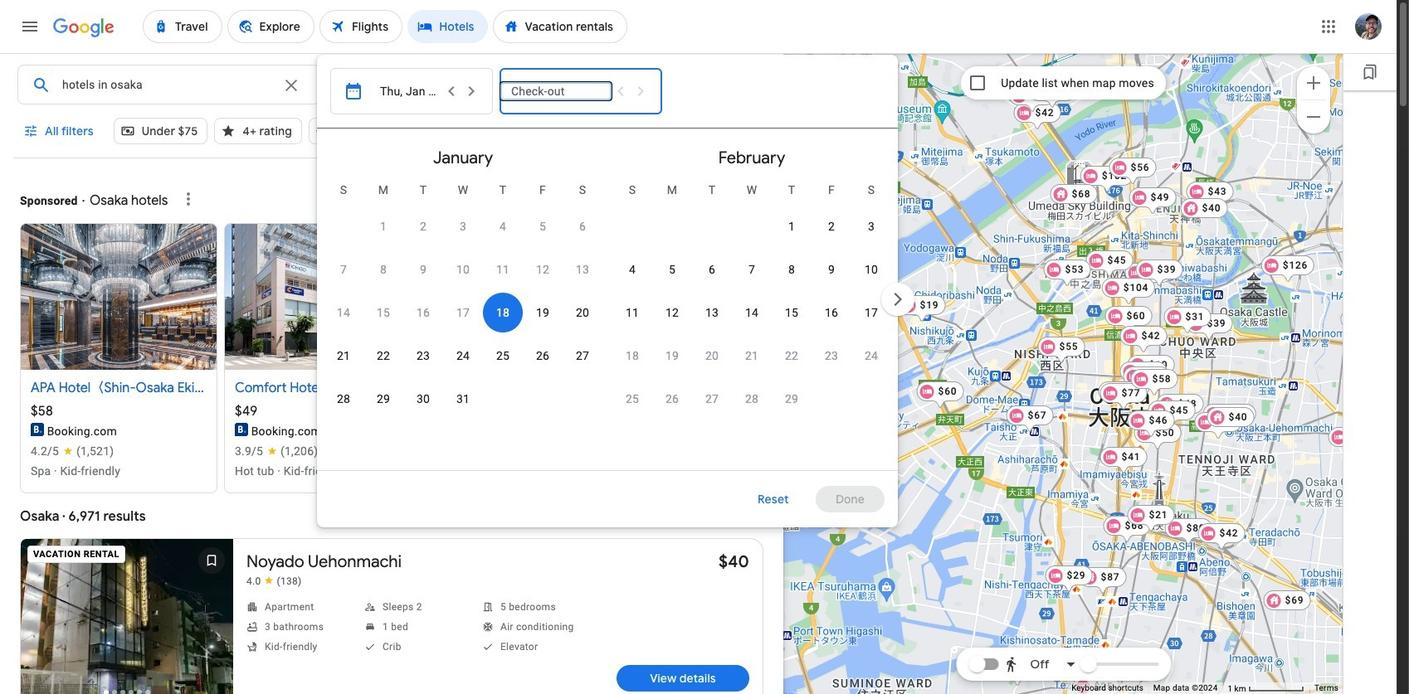 Task type: locate. For each thing, give the bounding box(es) containing it.
1 horizontal spatial row group
[[613, 135, 892, 464]]

grid inside "filters" 'form'
[[324, 135, 892, 481]]

next image
[[878, 280, 918, 320]]

wed, jan 3 element
[[460, 218, 467, 235]]

booking.com image up '3.9 out of 5 stars from 1,206 reviews' image
[[235, 423, 248, 437]]

sun, jan 14 element
[[337, 305, 350, 321]]

2 booking.com image from the left
[[235, 423, 248, 437]]

tue, feb 20 element
[[706, 348, 719, 364]]

tue, feb 6 element
[[709, 262, 716, 278]]

list
[[20, 223, 830, 511]]

thu, feb 8 element
[[789, 262, 795, 278]]

wed, feb 28 element
[[745, 391, 759, 408]]

booking.com image up 4.2 out of 5 stars from 1,521 reviews image at left
[[31, 423, 44, 437]]

tue, feb 13 element
[[706, 305, 719, 321]]

wed, feb 7 element
[[749, 262, 756, 278]]

sun, jan 7 element
[[340, 262, 347, 278]]

wed, jan 10 element
[[457, 262, 470, 278]]

tue, jan 16 element
[[417, 305, 430, 321]]

thu, feb 22 element
[[785, 348, 799, 364]]

1 horizontal spatial booking.com image
[[235, 423, 248, 437]]

sun, jan 21 element
[[337, 348, 350, 364]]

0 horizontal spatial row group
[[324, 135, 603, 464]]

1 booking.com image from the left
[[31, 423, 44, 437]]

row
[[364, 198, 603, 248], [772, 198, 892, 248], [324, 248, 603, 291], [613, 248, 892, 291], [324, 291, 603, 335], [613, 291, 892, 335], [324, 335, 603, 378], [613, 335, 892, 378], [324, 378, 483, 421], [613, 378, 812, 421]]

sat, jan 20 element
[[576, 305, 590, 321]]

row group
[[324, 135, 603, 464], [613, 135, 892, 464]]

thu, jan 11 element
[[496, 262, 510, 278]]

1 row group from the left
[[324, 135, 603, 464]]

sun, feb 25 element
[[626, 391, 639, 408]]

sun, jan 28 element
[[337, 391, 350, 408]]

sat, feb 24 element
[[865, 348, 878, 364]]

fri, feb 9 element
[[829, 262, 835, 278]]

0 horizontal spatial booking.com image
[[31, 423, 44, 437]]

dialog inside "filters" 'form'
[[317, 55, 918, 528]]

booking.com image for 4.2 out of 5 stars from 1,521 reviews image at left
[[31, 423, 44, 437]]

photos list
[[21, 540, 233, 695]]

grid
[[324, 135, 892, 481]]

mon, jan 22 element
[[377, 348, 390, 364]]

mon, feb 5 element
[[669, 262, 676, 278]]

mon, feb 19 element
[[666, 348, 679, 364]]

tue, jan 2 element
[[420, 218, 427, 235]]

tue, jan 9 element
[[420, 262, 427, 278]]

sat, jan 13 element
[[576, 262, 590, 278]]

sun, feb 11 element
[[626, 305, 639, 321]]

sarasa hotel shin-osaka, $58 image
[[1092, 25, 1139, 54]]

thu, feb 15 element
[[785, 305, 799, 321]]

dialog
[[317, 55, 918, 528]]

booking.com image
[[31, 423, 44, 437], [235, 423, 248, 437]]

4.2 out of 5 stars from 1,521 reviews image
[[31, 443, 114, 460]]

tue, jan 23 element
[[417, 348, 430, 364]]



Task type: describe. For each thing, give the bounding box(es) containing it.
mon, jan 29 element
[[377, 391, 390, 408]]

mon, jan 8 element
[[380, 262, 387, 278]]

row down "wed, feb 14" 'element'
[[613, 335, 892, 378]]

sun, feb 18 element
[[626, 348, 639, 364]]

wed, jan 24 element
[[457, 348, 470, 364]]

wed, jan 17 element
[[457, 305, 470, 321]]

row up "thu, jan 11" element
[[364, 198, 603, 248]]

row down mon, jan 22 element
[[324, 378, 483, 421]]

set check-in one day earlier. image
[[442, 81, 462, 101]]

zoom out map image
[[1304, 107, 1324, 127]]

guesthouse kimidoriya, $35 image
[[1341, 309, 1388, 338]]

sat, jan 6 element
[[579, 218, 586, 235]]

thu, jan 4 element
[[500, 218, 506, 235]]

filters form
[[13, 53, 918, 576]]

tue, feb 27 element
[[706, 391, 719, 408]]

sat, jan 27 element
[[576, 348, 590, 364]]

sat, feb 17 element
[[865, 305, 878, 321]]

fri, feb 23 element
[[825, 348, 839, 364]]

thu, feb 29 element
[[785, 391, 799, 408]]

thu, feb 1 element
[[789, 218, 795, 235]]

row up wed, jan 17 element
[[324, 248, 603, 291]]

row up wed, feb 21 "element"
[[613, 291, 892, 335]]

wed, jan 31 element
[[457, 391, 470, 408]]

row up "wed, feb 14" 'element'
[[613, 248, 892, 291]]

fri, jan 12 element
[[536, 262, 550, 278]]

thu, jan 18, departure date. element
[[496, 305, 510, 321]]

Check-in text field
[[372, 66, 471, 104]]

mon, feb 12 element
[[666, 305, 679, 321]]

sun, feb 4 element
[[629, 262, 636, 278]]

wed, feb 14 element
[[745, 305, 759, 321]]

fri, feb 2 element
[[829, 218, 835, 235]]

row up fri, feb 9 element
[[772, 198, 892, 248]]

why this ad? image
[[179, 189, 199, 209]]

sat, feb 3 element
[[868, 218, 875, 235]]

2 row group from the left
[[613, 135, 892, 464]]

tue, jan 30 element
[[417, 391, 430, 408]]

zoom in map image
[[1304, 73, 1324, 93]]

row down wed, jan 17 element
[[324, 335, 603, 378]]

fri, jan 19 element
[[536, 305, 550, 321]]

mon, jan 1 element
[[380, 218, 387, 235]]

booking.com image for '3.9 out of 5 stars from 1,206 reviews' image
[[235, 423, 248, 437]]

fri, jan 26 element
[[536, 348, 550, 364]]

Check-out text field
[[534, 66, 634, 104]]

main menu image
[[20, 17, 40, 37]]

mon, jan 15 element
[[377, 305, 390, 321]]

row up wed, jan 24 element
[[324, 291, 603, 335]]

fri, feb 16 element
[[825, 305, 839, 321]]

fri, jan 5 element
[[540, 218, 546, 235]]

3.9 out of 5 stars from 1,206 reviews image
[[235, 443, 318, 460]]

set check-in one day later. image
[[462, 81, 482, 101]]

wed, feb 21 element
[[745, 348, 759, 364]]

map region
[[784, 53, 1344, 695]]

row down tue, feb 20 element
[[613, 378, 812, 421]]

4 out of 5 stars from 138 reviews image
[[247, 575, 302, 589]]

thu, jan 25 element
[[496, 348, 510, 364]]

sat, feb 10 element
[[865, 262, 878, 278]]

mon, feb 26 element
[[666, 391, 679, 408]]

clear image
[[281, 76, 301, 95]]



Task type: vqa. For each thing, say whether or not it's contained in the screenshot.
1 within the property management company · floor 1 open ⋅ closes 5 pm
no



